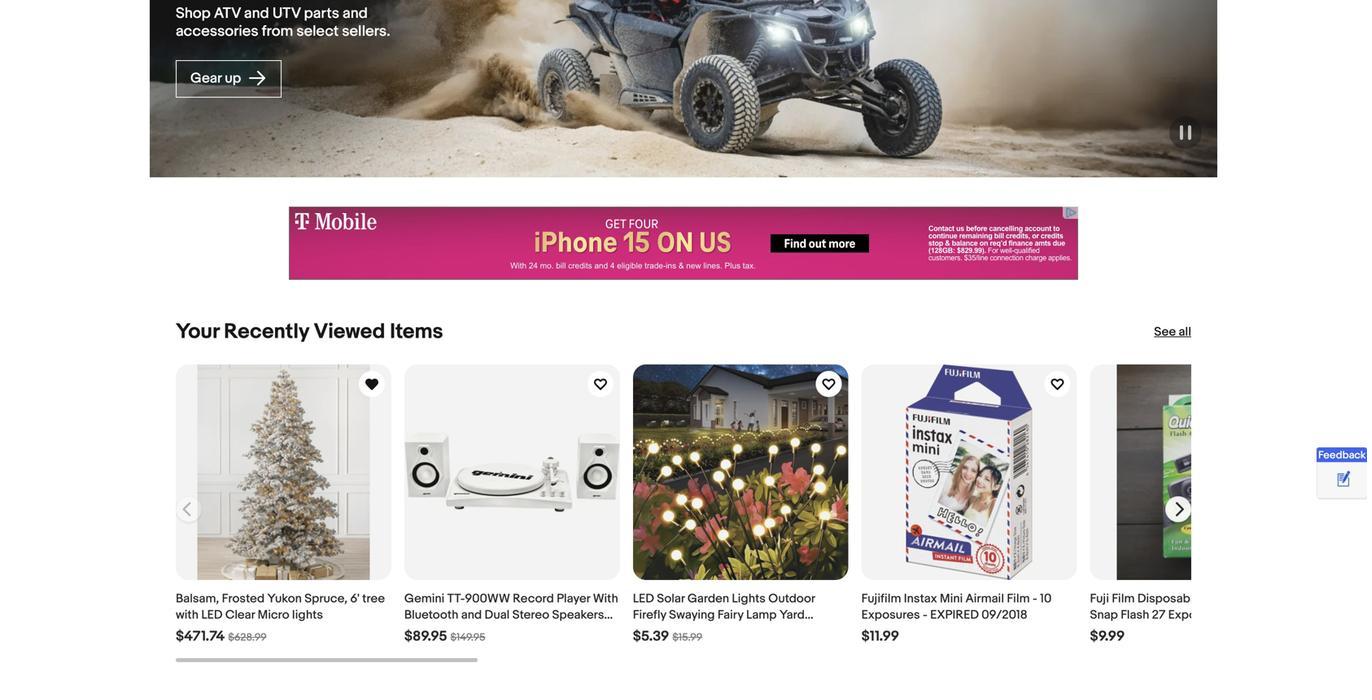Task type: vqa. For each thing, say whether or not it's contained in the screenshot.
Speakers
yes



Task type: locate. For each thing, give the bounding box(es) containing it.
gear
[[190, 70, 222, 87]]

previous price $628.99 text field
[[228, 631, 267, 644]]

accessories
[[176, 23, 259, 40]]

see all link
[[1154, 324, 1191, 340]]

select
[[297, 23, 339, 40]]

airmail
[[966, 592, 1004, 606]]

6/08
[[1135, 624, 1163, 639]]

fujifilm
[[862, 592, 901, 606]]

expired
[[930, 608, 979, 623]]

dual
[[485, 608, 510, 623]]

film up the 09/2018
[[1007, 592, 1030, 606]]

0 vertical spatial -
[[1033, 592, 1037, 606]]

and up sellers.
[[343, 5, 368, 22]]

0 horizontal spatial film
[[1007, 592, 1030, 606]]

see all
[[1154, 325, 1191, 339]]

items
[[390, 319, 443, 345]]

balsam, frosted yukon spruce, 6' tree with led clear micro lights $471.74 $628.99
[[176, 592, 385, 645]]

film inside fujifilm instax mini airmail film - 10 exposures - expired 09/2018 $11.99
[[1007, 592, 1030, 606]]

parts
[[304, 5, 339, 22]]

camera
[[1203, 592, 1247, 606]]

1 horizontal spatial film
[[1112, 592, 1135, 606]]

shop
[[176, 5, 211, 22]]

record
[[513, 592, 554, 606]]

-
[[1033, 592, 1037, 606], [923, 608, 928, 623]]

tree
[[362, 592, 385, 606]]

$11.99
[[862, 628, 899, 645]]

and inside gemini tt-900ww record player with bluetooth and dual stereo speakers white
[[461, 608, 482, 623]]

film up flash
[[1112, 592, 1135, 606]]

with
[[593, 592, 618, 606]]

your
[[176, 319, 219, 345]]

0 horizontal spatial -
[[923, 608, 928, 623]]

0 vertical spatial led
[[633, 592, 654, 606]]

and up the from
[[244, 5, 269, 22]]

$89.95 text field
[[404, 628, 447, 645]]

swaying
[[669, 608, 715, 623]]

1 vertical spatial led
[[201, 608, 223, 623]]

previous price $149.95 text field
[[451, 631, 486, 644]]

mini
[[940, 592, 963, 606]]

viewed
[[314, 319, 385, 345]]

400
[[1223, 608, 1246, 623]]

2 horizontal spatial and
[[461, 608, 482, 623]]

player
[[557, 592, 590, 606]]

decor
[[681, 624, 716, 639]]

led down balsam,
[[201, 608, 223, 623]]

disposable
[[1138, 592, 1201, 606]]

$471.74 text field
[[176, 628, 225, 645]]

and
[[244, 5, 269, 22], [343, 5, 368, 22], [461, 608, 482, 623]]

speed
[[1249, 608, 1286, 623]]

and down tt-
[[461, 608, 482, 623]]

fujifilm instax mini airmail film - 10 exposures - expired 09/2018 $11.99
[[862, 592, 1052, 645]]

from
[[262, 23, 293, 40]]

$628.99
[[228, 631, 267, 644]]

expired
[[1090, 624, 1133, 639]]

see
[[1154, 325, 1176, 339]]

0 horizontal spatial and
[[244, 5, 269, 22]]

0 horizontal spatial led
[[201, 608, 223, 623]]

2 film from the left
[[1112, 592, 1135, 606]]

led
[[633, 592, 654, 606], [201, 608, 223, 623]]

film
[[1007, 592, 1030, 606], [1112, 592, 1135, 606]]

lights
[[292, 608, 323, 623]]

- down instax
[[923, 608, 928, 623]]

fairy
[[718, 608, 744, 623]]

$149.95
[[451, 631, 486, 644]]

$5.39
[[633, 628, 669, 645]]

$89.95 $149.95
[[404, 628, 486, 645]]

instax
[[904, 592, 937, 606]]

1 film from the left
[[1007, 592, 1030, 606]]

1 horizontal spatial led
[[633, 592, 654, 606]]

$15.99
[[673, 631, 702, 644]]

- left 10
[[1033, 592, 1037, 606]]

frosted
[[222, 592, 265, 606]]

stereo
[[512, 608, 549, 623]]

lamp
[[746, 608, 777, 623]]

$89.95
[[404, 628, 447, 645]]

$9.99 text field
[[1090, 628, 1125, 645]]

led up firefly
[[633, 592, 654, 606]]

atv
[[214, 5, 241, 22]]

lights
[[732, 592, 766, 606]]

$5.39 text field
[[633, 628, 669, 645]]

1 vertical spatial -
[[923, 608, 928, 623]]

your recently viewed items link
[[176, 319, 443, 345]]



Task type: describe. For each thing, give the bounding box(es) containing it.
previous price $15.99 text field
[[673, 631, 702, 644]]

exposure
[[1168, 608, 1221, 623]]

27
[[1152, 608, 1166, 623]]

6'
[[350, 592, 360, 606]]

yukon
[[267, 592, 302, 606]]

your recently viewed items
[[176, 319, 443, 345]]

spruce,
[[305, 592, 348, 606]]

recently
[[224, 319, 309, 345]]

gear up
[[190, 70, 244, 87]]

solar
[[657, 592, 685, 606]]

$11.99 text field
[[862, 628, 899, 645]]

09/2018
[[982, 608, 1028, 623]]

led inside balsam, frosted yukon spruce, 6' tree with led clear micro lights $471.74 $628.99
[[201, 608, 223, 623]]

gemini
[[404, 592, 445, 606]]

$9.99
[[1090, 628, 1125, 645]]

shop atv and utv parts and accessories from select sellers.
[[176, 5, 390, 40]]

feedback
[[1318, 449, 1366, 462]]

exposures
[[862, 608, 920, 623]]

film inside fuji film disposable camera quick snap flash 27 exposure 400 speed expired 6/08
[[1112, 592, 1135, 606]]

snap
[[1090, 608, 1118, 623]]

led inside led solar garden lights outdoor firefly swaying fairy lamp yard pathway decor
[[633, 592, 654, 606]]

1 horizontal spatial -
[[1033, 592, 1037, 606]]

$471.74
[[176, 628, 225, 645]]

utv
[[273, 5, 301, 22]]

with
[[176, 608, 199, 623]]

speakers
[[552, 608, 604, 623]]

all
[[1179, 325, 1191, 339]]

led solar garden lights outdoor firefly swaying fairy lamp yard pathway decor
[[633, 592, 815, 639]]

balsam,
[[176, 592, 219, 606]]

gemini tt-900ww record player with bluetooth and dual stereo speakers white
[[404, 592, 618, 639]]

fuji
[[1090, 592, 1109, 606]]

outdoor
[[768, 592, 815, 606]]

up
[[225, 70, 241, 87]]

1 horizontal spatial and
[[343, 5, 368, 22]]

clear
[[225, 608, 255, 623]]

garden
[[688, 592, 729, 606]]

10
[[1040, 592, 1052, 606]]

$5.39 $15.99
[[633, 628, 702, 645]]

advertisement region
[[289, 207, 1078, 280]]

tt-
[[447, 592, 465, 606]]

fuji film disposable camera quick snap flash 27 exposure 400 speed expired 6/08
[[1090, 592, 1286, 639]]

sellers.
[[342, 23, 390, 40]]

firefly
[[633, 608, 666, 623]]

pathway
[[633, 624, 678, 639]]

900ww
[[465, 592, 510, 606]]

white
[[404, 624, 436, 639]]

flash
[[1121, 608, 1149, 623]]

bluetooth
[[404, 608, 459, 623]]

quick
[[1250, 592, 1283, 606]]

micro
[[258, 608, 289, 623]]

yard
[[780, 608, 805, 623]]



